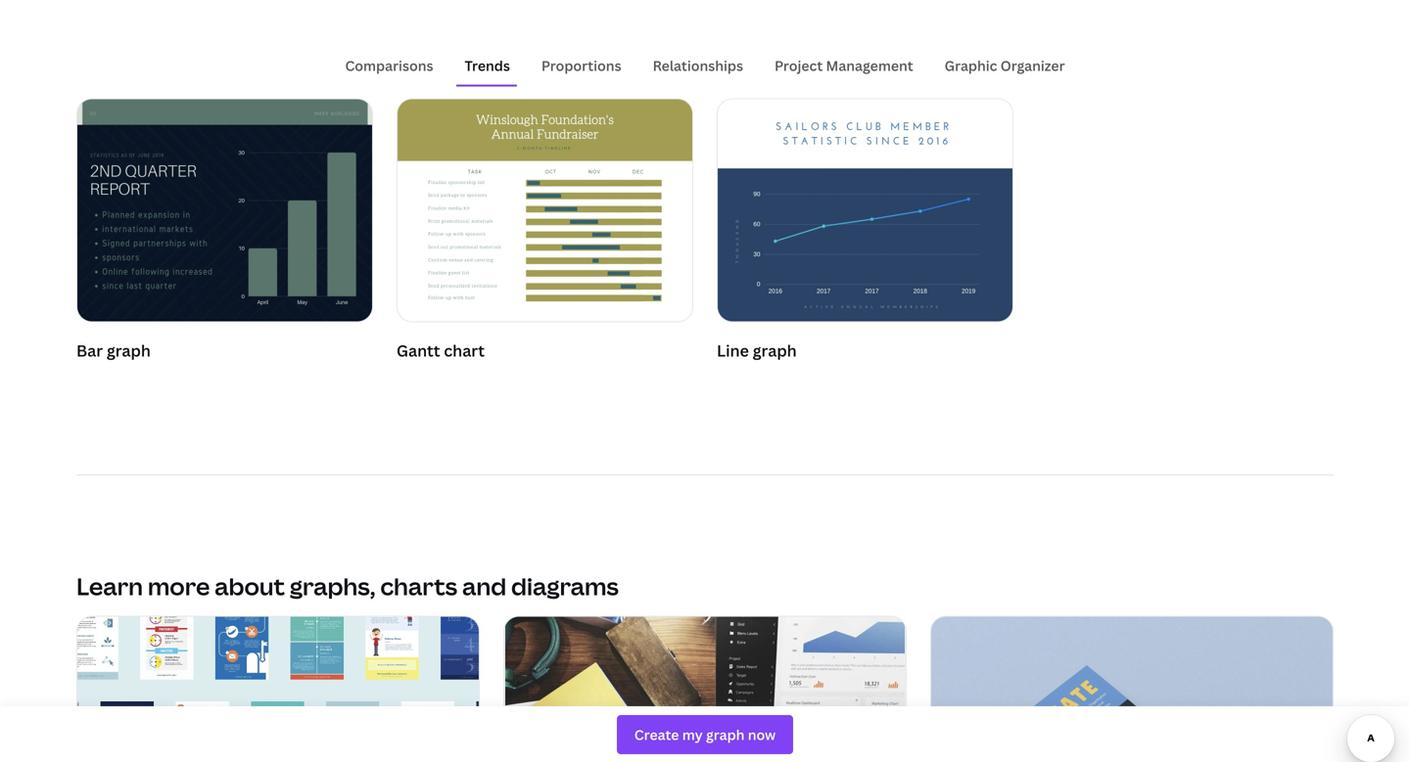 Task type: vqa. For each thing, say whether or not it's contained in the screenshot.
Learn more about graphs, charts and diagrams
yes



Task type: locate. For each thing, give the bounding box(es) containing it.
learn
[[76, 571, 143, 603]]

graphic
[[945, 56, 997, 75]]

line
[[717, 340, 749, 361]]

project management button
[[767, 47, 921, 85]]

gantt
[[397, 340, 440, 361]]

graph right bar
[[107, 340, 151, 361]]

0 horizontal spatial graph
[[107, 340, 151, 361]]

2 graph from the left
[[753, 340, 797, 361]]

organizer
[[1001, 56, 1065, 75]]

bar graph
[[76, 340, 151, 361]]

green bar gantt chart image
[[398, 99, 692, 322]]

diagrams
[[511, 571, 619, 603]]

1 horizontal spatial graph
[[753, 340, 797, 361]]

gantt chart
[[397, 340, 485, 361]]

charts
[[380, 571, 457, 603]]

graph right line
[[753, 340, 797, 361]]

corporate presentation image
[[77, 99, 372, 322]]

project
[[775, 56, 823, 75]]

graph
[[107, 340, 151, 361], [753, 340, 797, 361]]

graphs,
[[290, 571, 376, 603]]

1 graph from the left
[[107, 340, 151, 361]]

management
[[826, 56, 913, 75]]



Task type: describe. For each thing, give the bounding box(es) containing it.
bar
[[76, 340, 103, 361]]

learn more about graphs, charts and diagrams
[[76, 571, 619, 603]]

relationships
[[653, 56, 743, 75]]

more
[[148, 571, 210, 603]]

proportions
[[541, 56, 621, 75]]

about
[[215, 571, 285, 603]]

trends
[[465, 56, 510, 75]]

relationships button
[[645, 47, 751, 85]]

graph for line graph
[[753, 340, 797, 361]]

proportions button
[[534, 47, 629, 85]]

graph for bar graph
[[107, 340, 151, 361]]

comparisons button
[[337, 47, 441, 85]]

project management
[[775, 56, 913, 75]]

and
[[462, 571, 506, 603]]

line graph
[[717, 340, 797, 361]]

comparisons
[[345, 56, 433, 75]]

line graph link
[[717, 98, 1014, 367]]

sailing club presentation image
[[718, 99, 1013, 322]]

trends button
[[457, 47, 518, 85]]

bar graph link
[[76, 98, 373, 367]]

gantt chart link
[[397, 98, 693, 367]]

graphic organizer
[[945, 56, 1065, 75]]

graphic organizer button
[[937, 47, 1073, 85]]

chart
[[444, 340, 485, 361]]



